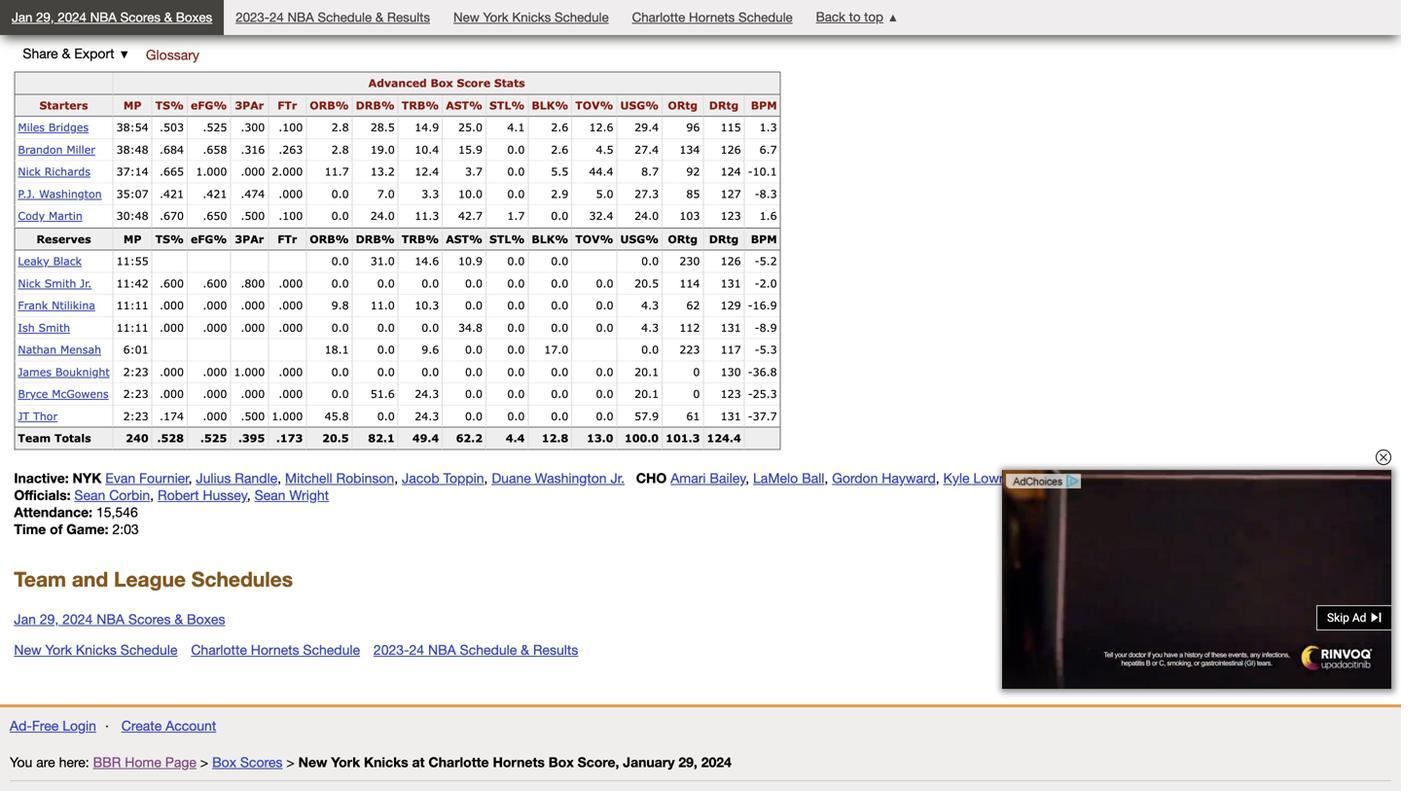 Task type: locate. For each thing, give the bounding box(es) containing it.
jacob
[[402, 470, 440, 486]]

true shooting percentage element
[[152, 95, 187, 117], [152, 228, 187, 251]]

mp up 11:55
[[124, 233, 142, 246]]

2 2.6 from the top
[[551, 143, 569, 156]]

131 up 124.4
[[721, 410, 742, 423]]

thor
[[33, 410, 58, 423]]

new left 41
[[454, 10, 480, 25]]

2 .100 from the top
[[279, 209, 303, 223]]

2 123 from the top
[[721, 388, 742, 401]]

1 vertical spatial 4.3
[[642, 321, 659, 334]]

julius randle link
[[196, 470, 278, 486]]

127
[[721, 187, 742, 200]]

brandon miller link
[[18, 143, 95, 156]]

1 3par from the top
[[235, 99, 264, 112]]

stl% for reserves
[[490, 233, 525, 246]]

turnover percentage element
[[572, 95, 617, 117], [572, 228, 617, 251]]

2 totals from the top
[[54, 432, 91, 445]]

115
[[721, 121, 742, 134]]

team and league schedules main content
[[0, 0, 1402, 705]]

.100
[[279, 121, 303, 134], [279, 209, 303, 223]]

1 blk% from the top
[[532, 99, 569, 112]]

1 .100 from the top
[[279, 121, 303, 134]]

1 vertical spatial .100
[[279, 209, 303, 223]]

charlotte hornets schedule right 13
[[632, 10, 793, 25]]

3par up .800
[[235, 233, 264, 246]]

1 vertical spatial blk%
[[532, 233, 569, 246]]

0 horizontal spatial .421
[[160, 187, 184, 200]]

free throw attempt rate element for starters
[[268, 95, 306, 117]]

1 mp from the top
[[124, 99, 142, 112]]

2 4.3 from the top
[[642, 321, 659, 334]]

mp for starters
[[124, 99, 142, 112]]

1 vertical spatial new york knicks schedule
[[14, 642, 178, 658]]

offensive rating element for starters
[[662, 95, 703, 117]]

32 left .344
[[277, 2, 293, 15]]

robert hussey link
[[158, 487, 248, 503]]

knicks for the bottom new york knicks schedule link
[[76, 642, 117, 658]]

10.1
[[753, 165, 778, 178]]

1 vertical spatial york
[[45, 642, 72, 658]]

2 orb% drb% trb% ast% stl% blk% tov% usg% ortg from the top
[[310, 233, 698, 246]]

1 vertical spatial 24.3
[[415, 410, 439, 423]]

29, down of
[[40, 611, 59, 627]]

1 ts% from the top
[[155, 99, 184, 112]]

steal percentage element down 1.7
[[486, 228, 528, 251]]

, up sean wright 'link'
[[278, 470, 281, 486]]

team down 'jt thor' link
[[18, 432, 51, 445]]

.500 1.000
[[241, 410, 303, 423]]

steal percentage element
[[486, 95, 528, 117], [486, 228, 528, 251]]

blk% down the 2.9 on the top left of page
[[532, 233, 569, 246]]

team totals up the share & export
[[18, 2, 91, 15]]

49.4
[[413, 432, 439, 445]]

29, inside 'team and league schedules' main content
[[40, 611, 59, 627]]

1 horizontal spatial >
[[287, 755, 295, 771]]

5.3
[[760, 343, 778, 356]]

tov% for reserves
[[576, 233, 614, 246]]

20.5 down 45.8
[[322, 432, 349, 445]]

0 vertical spatial ast%
[[446, 99, 483, 112]]

leaky black link
[[18, 255, 82, 268]]

1 vertical spatial smith
[[39, 321, 70, 334]]

trb% for reserves
[[402, 233, 439, 246]]

2 horizontal spatial 1.000
[[272, 410, 303, 423]]

1 horizontal spatial york
[[331, 755, 360, 771]]

2 ast% from the top
[[446, 233, 483, 246]]

2024
[[58, 10, 87, 25], [63, 611, 93, 627], [702, 755, 732, 771]]

1 0 from the top
[[694, 365, 700, 379]]

-
[[748, 165, 753, 178], [755, 187, 760, 200], [755, 255, 760, 268], [755, 277, 760, 290], [748, 299, 753, 312], [755, 321, 760, 334], [755, 343, 760, 356], [748, 365, 753, 379], [748, 388, 753, 401], [748, 410, 753, 423]]

2 tov% from the top
[[576, 233, 614, 246]]

team totals for .528
[[18, 432, 91, 445]]

create account
[[121, 718, 216, 734]]

20.5 left 114
[[635, 277, 659, 290]]

0 vertical spatial charlotte hornets schedule link
[[621, 3, 805, 32]]

tov% up 12.6
[[576, 99, 614, 112]]

11:11 down 11:42
[[117, 299, 149, 312]]

schedule
[[318, 10, 372, 25], [555, 10, 609, 25], [739, 10, 793, 25], [121, 642, 178, 658], [303, 642, 360, 658], [460, 642, 517, 658]]

0 vertical spatial nick
[[18, 165, 41, 178]]

ts% up .503
[[155, 99, 184, 112]]

lowry
[[974, 470, 1011, 486]]

2 true shooting percentage element from the top
[[152, 228, 187, 251]]

24.0 down 7.0
[[371, 209, 395, 223]]

duane
[[492, 470, 531, 486]]

offensive rebound percentage element for reserves
[[306, 228, 352, 251]]

1 horizontal spatial 24
[[409, 642, 425, 658]]

1 vertical spatial nick
[[18, 277, 41, 290]]

2 240 from the top
[[126, 432, 149, 445]]

14
[[364, 2, 379, 15], [639, 2, 654, 15]]

block percentage element for reserves
[[528, 228, 572, 251]]

box left score
[[431, 76, 453, 90]]

2 block percentage element from the top
[[528, 228, 572, 251]]

0 vertical spatial free throw attempt rate element
[[268, 95, 306, 117]]

2 3-point attempt rate element from the top
[[230, 228, 268, 251]]

32.4
[[589, 209, 614, 223]]

0 for 123
[[694, 388, 700, 401]]

jan 29, 2024 nba scores & boxes inside 'team and league schedules' main content
[[14, 611, 225, 627]]

box right 'page'
[[212, 755, 237, 771]]

drb% up 31.0
[[356, 233, 395, 246]]

1 20.1 from the top
[[635, 365, 659, 379]]

.670
[[160, 209, 184, 223]]

scores inside 'team and league schedules' main content
[[128, 611, 171, 627]]

boxes right 37
[[176, 10, 212, 25]]

1 vertical spatial new york knicks schedule link
[[14, 642, 178, 658]]

minutes played element
[[113, 95, 152, 117], [113, 228, 152, 251]]

turnover percentage element down 32.4
[[572, 228, 617, 251]]

nick up frank at the top of the page
[[18, 277, 41, 290]]

131
[[721, 277, 742, 290], [721, 321, 742, 334], [721, 410, 742, 423]]

82.1
[[368, 432, 395, 445]]

1 horizontal spatial .600
[[203, 277, 227, 290]]

totals for .528
[[54, 432, 91, 445]]

nick up p.j.
[[18, 165, 41, 178]]

1.000 up .173
[[272, 410, 303, 423]]

january
[[623, 755, 675, 771]]

bryce
[[18, 388, 48, 401]]

offensive rating element
[[662, 95, 703, 117], [662, 228, 703, 251]]

131 up 129
[[721, 277, 742, 290]]

1 ftr from the top
[[278, 99, 297, 112]]

4.1
[[508, 121, 525, 134]]

blk% up "5.5"
[[532, 99, 569, 112]]

24.0 down 27.3
[[635, 209, 659, 223]]

ortg for starters
[[668, 99, 698, 112]]

2 ts% from the top
[[155, 233, 184, 246]]

new york knicks schedule inside 'team and league schedules' main content
[[14, 642, 178, 658]]

1 vertical spatial ts%
[[155, 233, 184, 246]]

.000
[[241, 165, 265, 178], [279, 187, 303, 200], [279, 277, 303, 290], [160, 299, 184, 312], [203, 299, 227, 312], [241, 299, 265, 312], [279, 299, 303, 312], [160, 321, 184, 334], [203, 321, 227, 334], [241, 321, 265, 334], [279, 321, 303, 334], [160, 365, 184, 379], [203, 365, 227, 379], [279, 365, 303, 379], [160, 388, 184, 401], [203, 388, 227, 401], [241, 388, 265, 401], [279, 388, 303, 401], [203, 410, 227, 423]]

sean down nyk
[[74, 487, 105, 503]]

scores down league
[[128, 611, 171, 627]]

back to top
[[816, 9, 884, 24]]

1 horizontal spatial knicks
[[364, 755, 409, 771]]

32 left 41
[[466, 2, 482, 15]]

- up 16.9
[[755, 277, 760, 290]]

- down '10.1' at top
[[755, 187, 760, 200]]

share & export
[[23, 45, 114, 61]]

knicks right 41
[[512, 10, 551, 25]]

total rebound percentage element
[[398, 95, 442, 117], [398, 228, 442, 251]]

1 offensive rating element from the top
[[662, 95, 703, 117]]

131 up 117
[[721, 321, 742, 334]]

2 minutes played element from the top
[[113, 228, 152, 251]]

126 for -5.2
[[721, 255, 742, 268]]

drb% for reserves
[[356, 233, 395, 246]]

1 vertical spatial block percentage element
[[528, 228, 572, 251]]

defensive rebound percentage element for starters
[[352, 95, 398, 117]]

tov%
[[576, 99, 614, 112], [576, 233, 614, 246]]

schedule inside new york knicks schedule link
[[555, 10, 609, 25]]

minutes played element for reserves
[[113, 228, 152, 251]]

true shooting percentage element for starters
[[152, 95, 187, 117]]

2 team totals from the top
[[18, 432, 91, 445]]

0 vertical spatial 2.8
[[332, 121, 349, 134]]

bpm element
[[744, 95, 780, 117], [744, 228, 780, 251]]

1 horizontal spatial 92
[[687, 165, 700, 178]]

2 usage percentage element from the top
[[617, 228, 662, 251]]

123 down "127"
[[721, 209, 742, 223]]

240 left .528
[[126, 432, 149, 445]]

1 4.3 from the top
[[642, 299, 659, 312]]

new inside 'team and league schedules' main content
[[14, 642, 42, 658]]

2 vertical spatial 131
[[721, 410, 742, 423]]

.525
[[203, 121, 227, 134], [200, 432, 227, 445]]

123
[[721, 209, 742, 223], [721, 388, 742, 401]]

0 vertical spatial offensive rebound percentage element
[[306, 95, 352, 117]]

.173
[[276, 432, 303, 445]]

2024 down and
[[63, 611, 93, 627]]

1 32 from the left
[[277, 2, 293, 15]]

you
[[10, 755, 32, 771]]

1 usg% from the top
[[621, 99, 659, 112]]

1 vertical spatial jr.
[[611, 470, 625, 486]]

blk% for reserves
[[532, 233, 569, 246]]

block percentage element up "5.5"
[[528, 95, 572, 117]]

2 defensive rating element from the top
[[703, 228, 744, 251]]

0 horizontal spatial 1.000
[[196, 165, 227, 178]]

0 vertical spatial 123
[[721, 209, 742, 223]]

1 2:23 from the top
[[123, 365, 149, 379]]

new york knicks schedule down and
[[14, 642, 178, 658]]

0 vertical spatial orb% drb% trb% ast% stl% blk% tov% usg% ortg
[[310, 99, 698, 112]]

ftr for reserves
[[278, 233, 297, 246]]

2 .421 from the left
[[203, 187, 227, 200]]

defensive rating element for reserves
[[703, 228, 744, 251]]

62
[[687, 299, 700, 312]]

2 vertical spatial scores
[[240, 755, 283, 771]]

defensive rebound percentage element for reserves
[[352, 228, 398, 251]]

0 vertical spatial results
[[387, 10, 430, 25]]

usage percentage element
[[617, 95, 662, 117], [617, 228, 662, 251]]

0 vertical spatial .100
[[279, 121, 303, 134]]

2 mp from the top
[[124, 233, 142, 246]]

inactive:
[[14, 470, 69, 486]]

true shooting percentage element down .670
[[152, 228, 187, 251]]

1 assist percentage element from the top
[[442, 95, 486, 117]]

1 vertical spatial team totals
[[18, 432, 91, 445]]

ftr for starters
[[278, 99, 297, 112]]

11
[[247, 2, 262, 15]]

1.000 down .658
[[196, 165, 227, 178]]

free throw attempt rate element
[[268, 95, 306, 117], [268, 228, 306, 251]]

knicks inside 'team and league schedules' main content
[[76, 642, 117, 658]]

2 ts% efg% 3par from the top
[[155, 233, 264, 246]]

-8.9
[[755, 321, 778, 334]]

1 turnover percentage element from the top
[[572, 95, 617, 117]]

2.8 for 28.5
[[332, 121, 349, 134]]

1 3-point attempt rate element from the top
[[230, 95, 268, 117]]

1 ast% from the top
[[446, 99, 483, 112]]

1 steal percentage element from the top
[[486, 95, 528, 117]]

34.8
[[459, 321, 483, 334]]

score
[[457, 76, 491, 90]]

2 vertical spatial team
[[14, 567, 66, 591]]

1 vertical spatial 20.1
[[635, 388, 659, 401]]

usg% for reserves
[[621, 233, 659, 246]]

3-point attempt rate element
[[230, 95, 268, 117], [230, 228, 268, 251]]

jan down time
[[14, 611, 36, 627]]

1 vertical spatial charlotte hornets schedule link
[[191, 642, 360, 658]]

1 240 from the top
[[126, 2, 149, 15]]

offensive rebound percentage element for starters
[[306, 95, 352, 117]]

0 vertical spatial 0
[[694, 365, 700, 379]]

team totals for 37
[[18, 2, 91, 15]]

123 for 123 -25.3
[[721, 388, 742, 401]]

boxes inside 'team and league schedules' main content
[[187, 611, 225, 627]]

2 orb% from the top
[[310, 233, 349, 246]]

hornets inside 'team and league schedules' main content
[[251, 642, 299, 658]]

0 vertical spatial knicks
[[512, 10, 551, 25]]

1 totals from the top
[[54, 2, 91, 15]]

- right 129
[[748, 299, 753, 312]]

1 defensive rating element from the top
[[703, 95, 744, 117]]

cody martin
[[18, 209, 83, 223]]

3 2:23 from the top
[[123, 410, 149, 423]]

create account link
[[121, 718, 216, 734]]

totals up the share & export
[[54, 2, 91, 15]]

nick smith jr. link
[[18, 277, 92, 290]]

14 right 13
[[639, 2, 654, 15]]

schedule for "2023-24 nba schedule & results" link to the top
[[318, 10, 372, 25]]

0 vertical spatial team totals
[[18, 2, 91, 15]]

1 vertical spatial offensive rebound percentage element
[[306, 228, 352, 251]]

advanced
[[369, 76, 427, 90]]

1 vertical spatial defensive rebound percentage element
[[352, 228, 398, 251]]

0 vertical spatial york
[[483, 10, 509, 25]]

jan 29, 2024 nba scores & boxes link up "export"
[[0, 3, 224, 32]]

hornets left score,
[[493, 755, 545, 771]]

defensive rebound percentage element
[[352, 95, 398, 117], [352, 228, 398, 251]]

nathan mensah link
[[18, 343, 101, 356]]

1 vertical spatial 240
[[126, 432, 149, 445]]

ts% efg% 3par down the .650
[[155, 233, 264, 246]]

101.3
[[666, 432, 700, 445]]

efg% for reserves
[[191, 233, 227, 246]]

2 offensive rating element from the top
[[662, 228, 703, 251]]

mitchell robinson link
[[285, 470, 394, 486]]

0 for 130
[[694, 365, 700, 379]]

1 horizontal spatial new york knicks schedule link
[[442, 3, 621, 32]]

2 total rebound percentage element from the top
[[398, 228, 442, 251]]

1 effective field goal percentage element from the top
[[187, 95, 230, 117]]

1 nick from the top
[[18, 165, 41, 178]]

1 block percentage element from the top
[[528, 95, 572, 117]]

bpm up -5.2
[[751, 233, 778, 246]]

ts% for reserves
[[155, 233, 184, 246]]

129
[[721, 299, 742, 312]]

1 vertical spatial 0
[[694, 388, 700, 401]]

total rebound percentage element for reserves
[[398, 228, 442, 251]]

julius
[[196, 470, 231, 486]]

totals down thor
[[54, 432, 91, 445]]

24.3 for 51.6
[[415, 388, 439, 401]]

29, up the share
[[36, 10, 54, 25]]

cody martin link
[[18, 209, 83, 223]]

.100 for .300
[[279, 121, 303, 134]]

2 2.8 from the top
[[332, 143, 349, 156]]

.525 for .300
[[203, 121, 227, 134]]

1 orb% from the top
[[310, 99, 349, 112]]

1 ts% efg% 3par from the top
[[155, 99, 264, 112]]

2024 inside 'team and league schedules' main content
[[63, 611, 93, 627]]

> right 'page'
[[200, 755, 209, 771]]

corbin
[[109, 487, 150, 503]]

orb% for reserves
[[310, 233, 349, 246]]

1 horizontal spatial .421
[[203, 187, 227, 200]]

1 vertical spatial knicks
[[76, 642, 117, 658]]

bpm element up -5.2
[[744, 228, 780, 251]]

2 vertical spatial 1.000
[[272, 410, 303, 423]]

0 vertical spatial usage percentage element
[[617, 95, 662, 117]]

1 tov% from the top
[[576, 99, 614, 112]]

true shooting percentage element for reserves
[[152, 228, 187, 251]]

2 14 from the left
[[639, 2, 654, 15]]

1 2.6 from the top
[[551, 121, 569, 134]]

washington
[[39, 187, 102, 200], [535, 470, 607, 486]]

0 vertical spatial ftr
[[278, 99, 297, 112]]

.100 up .263
[[279, 121, 303, 134]]

1 drb% from the top
[[356, 99, 395, 112]]

- right 130
[[748, 365, 753, 379]]

11.3
[[415, 209, 439, 223]]

24.3 up 49.4
[[415, 410, 439, 423]]

24 inside 'team and league schedules' main content
[[409, 642, 425, 658]]

new york knicks schedule link down and
[[14, 642, 178, 658]]

0 vertical spatial minutes played element
[[113, 95, 152, 117]]

brandon miller
[[18, 143, 95, 156]]

charlotte hornets schedule inside 'team and league schedules' main content
[[191, 642, 360, 658]]

1 stl% from the top
[[490, 99, 525, 112]]

randle
[[235, 470, 278, 486]]

.684
[[160, 143, 184, 156]]

1 vertical spatial defensive rating element
[[703, 228, 744, 251]]

4.3
[[642, 299, 659, 312], [642, 321, 659, 334]]

2:23 for james bouknight
[[123, 365, 149, 379]]

1 horizontal spatial sean
[[255, 487, 286, 503]]

defensive rating element
[[703, 95, 744, 117], [703, 228, 744, 251]]

2023-24 nba schedule & results inside 'team and league schedules' main content
[[374, 642, 579, 658]]

1 .600 from the left
[[160, 277, 184, 290]]

240 for 240 .528
[[126, 432, 149, 445]]

.316
[[241, 143, 265, 156]]

0 vertical spatial 126
[[721, 143, 742, 156]]

0 horizontal spatial sean
[[74, 487, 105, 503]]

0 vertical spatial offensive rating element
[[662, 95, 703, 117]]

0 vertical spatial steal percentage element
[[486, 95, 528, 117]]

1 vertical spatial free throw attempt rate element
[[268, 228, 306, 251]]

smith up the frank ntilikina
[[45, 277, 76, 290]]

cho amari bailey , lamelo ball , gordon hayward , kyle lowry , mark williams
[[636, 470, 1103, 486]]

2 24.0 from the left
[[635, 209, 659, 223]]

3-point attempt rate element up .300
[[230, 95, 268, 117]]

2 bpm element from the top
[[744, 228, 780, 251]]

schedule inside charlotte hornets schedule link
[[739, 10, 793, 25]]

bbr
[[93, 755, 121, 771]]

ts% for starters
[[155, 99, 184, 112]]

.457
[[213, 2, 240, 15]]

37:14
[[117, 165, 149, 178]]

1 true shooting percentage element from the top
[[152, 95, 187, 117]]

defensive rebound percentage element up 31.0
[[352, 228, 398, 251]]

stl% down 1.7
[[490, 233, 525, 246]]

1 vertical spatial drtg
[[710, 233, 739, 246]]

0 horizontal spatial charlotte
[[191, 642, 247, 658]]

0 horizontal spatial 24.0
[[371, 209, 395, 223]]

2 20.1 from the top
[[635, 388, 659, 401]]

38:54
[[117, 121, 149, 134]]

york left 23
[[483, 10, 509, 25]]

1 vertical spatial 92
[[687, 165, 700, 178]]

29, right january
[[679, 755, 698, 771]]

1 horizontal spatial charlotte hornets schedule
[[632, 10, 793, 25]]

and
[[72, 567, 108, 591]]

.421 down .665
[[160, 187, 184, 200]]

drtg down "127"
[[710, 233, 739, 246]]

1 usage percentage element from the top
[[617, 95, 662, 117]]

1 vertical spatial 2023-
[[374, 642, 409, 658]]

2 bpm from the top
[[751, 233, 778, 246]]

2 turnover percentage element from the top
[[572, 228, 617, 251]]

offensive rebound percentage element
[[306, 95, 352, 117], [306, 228, 352, 251]]

0 horizontal spatial jr.
[[80, 277, 92, 290]]

2 drb% from the top
[[356, 233, 395, 246]]

2 effective field goal percentage element from the top
[[187, 228, 230, 251]]

3-point attempt rate element for starters
[[230, 95, 268, 117]]

2 drtg from the top
[[710, 233, 739, 246]]

5.5
[[551, 165, 569, 178]]

ad-free login link
[[10, 718, 96, 734]]

2023-24 nba schedule & results for "2023-24 nba schedule & results" link to the top
[[236, 10, 430, 25]]

york up ad-free login 'link'
[[45, 642, 72, 658]]

jan inside 'team and league schedules' main content
[[14, 611, 36, 627]]

usg% up 29.4
[[621, 99, 659, 112]]

0 horizontal spatial new york knicks schedule
[[14, 642, 178, 658]]

0 horizontal spatial >
[[200, 755, 209, 771]]

box left score,
[[549, 755, 574, 771]]

total rebound percentage element for starters
[[398, 95, 442, 117]]

2 32 from the left
[[466, 2, 482, 15]]

boxes for the bottommost jan 29, 2024 nba scores & boxes link
[[187, 611, 225, 627]]

1 efg% from the top
[[191, 99, 227, 112]]

1 vertical spatial ast%
[[446, 233, 483, 246]]

2 horizontal spatial charlotte
[[632, 10, 686, 25]]

gordon hayward link
[[833, 470, 936, 486]]

1 vertical spatial 1.000
[[234, 365, 265, 379]]

new york knicks schedule for topmost new york knicks schedule link
[[454, 10, 609, 25]]

3-point attempt rate element for reserves
[[230, 228, 268, 251]]

126 down 115
[[721, 143, 742, 156]]

orb% up 9.8
[[310, 233, 349, 246]]

new for the bottom new york knicks schedule link
[[14, 642, 42, 658]]

, up robert hussey link
[[189, 470, 192, 486]]

orb% drb% trb% ast% stl% blk% tov% usg% ortg for starters
[[310, 99, 698, 112]]

2 offensive rebound percentage element from the top
[[306, 228, 352, 251]]

2 3par from the top
[[235, 233, 264, 246]]

block percentage element
[[528, 95, 572, 117], [528, 228, 572, 251]]

1 defensive rebound percentage element from the top
[[352, 95, 398, 117]]

ish smith link
[[18, 321, 70, 334]]

4.3 left the 62
[[642, 299, 659, 312]]

export
[[74, 45, 114, 61]]

0 vertical spatial stl%
[[490, 99, 525, 112]]

1 vertical spatial orb% drb% trb% ast% stl% blk% tov% usg% ortg
[[310, 233, 698, 246]]

0 vertical spatial block percentage element
[[528, 95, 572, 117]]

0 vertical spatial boxes
[[176, 10, 212, 25]]

.528
[[157, 432, 184, 445]]

0 horizontal spatial results
[[387, 10, 430, 25]]

2023-24 nba schedule & results
[[236, 10, 430, 25], [374, 642, 579, 658]]

jacob toppin link
[[402, 470, 484, 486]]

1 123 from the top
[[721, 209, 742, 223]]

nick smith jr.
[[18, 277, 92, 290]]

1 offensive rebound percentage element from the top
[[306, 95, 352, 117]]

0 vertical spatial .525
[[203, 121, 227, 134]]

new york knicks schedule up stats
[[454, 10, 609, 25]]

,
[[189, 470, 192, 486], [278, 470, 281, 486], [394, 470, 398, 486], [484, 470, 488, 486], [746, 470, 750, 486], [825, 470, 829, 486], [936, 470, 940, 486], [1011, 470, 1014, 486], [150, 487, 154, 503], [248, 487, 251, 503]]

.100 down 2.000
[[279, 209, 303, 223]]

2 vertical spatial hornets
[[493, 755, 545, 771]]

1 vertical spatial bpm
[[751, 233, 778, 246]]

schedule for topmost new york knicks schedule link
[[555, 10, 609, 25]]

drtg up 115
[[710, 99, 739, 112]]

1 vertical spatial .525
[[200, 432, 227, 445]]

jan 29, 2024 nba scores & boxes down and
[[14, 611, 225, 627]]

schedule inside "2023-24 nba schedule & results" link
[[318, 10, 372, 25]]

1 11:11 from the top
[[117, 299, 149, 312]]

1 bpm element from the top
[[744, 95, 780, 117]]

1 vertical spatial turnover percentage element
[[572, 228, 617, 251]]

effective field goal percentage element
[[187, 95, 230, 117], [187, 228, 230, 251]]

ortg up "230" on the top of page
[[668, 233, 698, 246]]

0 vertical spatial ts% efg% 3par
[[155, 99, 264, 112]]

2 blk% from the top
[[532, 233, 569, 246]]

assist percentage element
[[442, 95, 486, 117], [442, 228, 486, 251]]

2:23 for jt thor
[[123, 410, 149, 423]]

0 horizontal spatial .600
[[160, 277, 184, 290]]

charlotte hornets schedule link
[[621, 3, 805, 32], [191, 642, 360, 658]]

0 vertical spatial 2:23
[[123, 365, 149, 379]]

0 vertical spatial 4.3
[[642, 299, 659, 312]]

2 free throw attempt rate element from the top
[[268, 228, 306, 251]]

3 131 from the top
[[721, 410, 742, 423]]

1 trb% from the top
[[402, 99, 439, 112]]

1 24.3 from the top
[[415, 388, 439, 401]]

37.7
[[753, 410, 778, 423]]

2 ftr from the top
[[278, 233, 297, 246]]

2 defensive rebound percentage element from the top
[[352, 228, 398, 251]]

1 vertical spatial 2:23
[[123, 388, 149, 401]]

1 free throw attempt rate element from the top
[[268, 95, 306, 117]]

trb% up 14.6
[[402, 233, 439, 246]]

1.7
[[508, 209, 525, 223]]

1 vertical spatial 2023-24 nba schedule & results
[[374, 642, 579, 658]]

jan 29, 2024 nba scores & boxes for top jan 29, 2024 nba scores & boxes link
[[12, 10, 212, 25]]

4.3 for 112
[[642, 321, 659, 334]]

charlotte hornets schedule down schedules
[[191, 642, 360, 658]]

charlotte
[[632, 10, 686, 25], [191, 642, 247, 658], [429, 755, 489, 771]]

1 ortg from the top
[[668, 99, 698, 112]]

p.j. washington
[[18, 187, 102, 200]]

2.8 for 19.0
[[332, 143, 349, 156]]

2 0 from the top
[[694, 388, 700, 401]]

2.6 up "5.5"
[[551, 143, 569, 156]]

0 up 61
[[694, 388, 700, 401]]

steal percentage element down stats
[[486, 95, 528, 117]]

new inside new york knicks schedule link
[[454, 10, 480, 25]]

ish smith
[[18, 321, 70, 334]]

1 minutes played element from the top
[[113, 95, 152, 117]]

15,546
[[96, 504, 138, 520]]

minutes played element up 11:55
[[113, 228, 152, 251]]

1 131 from the top
[[721, 277, 742, 290]]

starters element
[[14, 95, 113, 117]]

13.2
[[371, 165, 395, 178]]

0 vertical spatial true shooting percentage element
[[152, 95, 187, 117]]

2.6 for 4.5
[[551, 143, 569, 156]]

.500 down .474
[[241, 209, 265, 223]]

2.6 left 12.6
[[551, 121, 569, 134]]

2 ortg from the top
[[668, 233, 698, 246]]

2 horizontal spatial knicks
[[512, 10, 551, 25]]

1 orb% drb% trb% ast% stl% blk% tov% usg% ortg from the top
[[310, 99, 698, 112]]

.500
[[390, 2, 417, 15], [241, 209, 265, 223], [241, 410, 265, 423]]

2:23 for bryce mcgowens
[[123, 388, 149, 401]]

true shooting percentage element up .503
[[152, 95, 187, 117]]

drb% up 28.5 on the left top
[[356, 99, 395, 112]]

1 vertical spatial 2024
[[63, 611, 93, 627]]

1 horizontal spatial charlotte
[[429, 755, 489, 771]]

free throw attempt rate element up .263
[[268, 95, 306, 117]]

hayward
[[882, 470, 936, 486]]

smith
[[45, 277, 76, 290], [39, 321, 70, 334]]

league
[[114, 567, 186, 591]]

240 left 37
[[126, 2, 149, 15]]

1 bpm from the top
[[751, 99, 778, 112]]

results inside 'team and league schedules' main content
[[533, 642, 579, 658]]

offensive rebound percentage element up 9.8
[[306, 228, 352, 251]]

efg% down the .650
[[191, 233, 227, 246]]

results
[[387, 10, 430, 25], [533, 642, 579, 658]]

2 24.3 from the top
[[415, 410, 439, 423]]

hornets right 13 14
[[689, 10, 735, 25]]

0 vertical spatial total rebound percentage element
[[398, 95, 442, 117]]

1 126 from the top
[[721, 143, 742, 156]]

team for .528
[[18, 432, 51, 445]]

mp up 38:54
[[124, 99, 142, 112]]



Task type: describe. For each thing, give the bounding box(es) containing it.
box inside 'team and league schedules' main content
[[431, 76, 453, 90]]

orb% drb% trb% ast% stl% blk% tov% usg% ortg for reserves
[[310, 233, 698, 246]]

martin
[[49, 209, 83, 223]]

new for topmost new york knicks schedule link
[[454, 10, 480, 25]]

steal percentage element for starters
[[486, 95, 528, 117]]

0 vertical spatial 92
[[669, 2, 684, 15]]

charlotte inside 'team and league schedules' main content
[[191, 642, 247, 658]]

ts% efg% 3par for reserves
[[155, 233, 264, 246]]

schedule for the bottom new york knicks schedule link
[[121, 642, 178, 658]]

1 .421 from the left
[[160, 187, 184, 200]]

james bouknight
[[18, 365, 110, 379]]

20.1 for 130
[[635, 365, 659, 379]]

1 horizontal spatial hornets
[[493, 755, 545, 771]]

27.4
[[635, 143, 659, 156]]

.658
[[203, 143, 227, 156]]

evan fournier link
[[105, 470, 189, 486]]

, down randle at the left of page
[[248, 487, 251, 503]]

6.7
[[760, 143, 778, 156]]

nick for nick smith jr.
[[18, 277, 41, 290]]

2 vertical spatial .500
[[241, 410, 265, 423]]

bpm element for reserves
[[744, 228, 780, 251]]

-5.3
[[755, 343, 778, 356]]

robinson
[[336, 470, 394, 486]]

evan
[[105, 470, 135, 486]]

131 for -8.9
[[721, 321, 742, 334]]

ast% for starters
[[446, 99, 483, 112]]

1 14 from the left
[[364, 2, 379, 15]]

2 horizontal spatial york
[[483, 10, 509, 25]]

schedules
[[192, 567, 293, 591]]

results for bottom "2023-24 nba schedule & results" link
[[533, 642, 579, 658]]

fournier
[[139, 470, 189, 486]]

- up the 36.8
[[755, 343, 760, 356]]

totals for 37
[[54, 2, 91, 15]]

of
[[50, 521, 63, 537]]

time
[[14, 521, 46, 537]]

27.3
[[635, 187, 659, 200]]

minutes played element for starters
[[113, 95, 152, 117]]

reserves
[[36, 233, 91, 246]]

officials:
[[14, 487, 71, 503]]

51.6
[[371, 388, 395, 401]]

0 vertical spatial 29,
[[36, 10, 54, 25]]

36.8
[[753, 365, 778, 379]]

3.3
[[422, 187, 439, 200]]

usage percentage element for starters
[[617, 95, 662, 117]]

1 vertical spatial .500
[[241, 209, 265, 223]]

create
[[121, 718, 162, 734]]

lamelo
[[754, 470, 799, 486]]

team for 37
[[18, 2, 51, 15]]

5.2
[[760, 255, 778, 268]]

0 horizontal spatial box
[[212, 755, 237, 771]]

2023- inside 'team and league schedules' main content
[[374, 642, 409, 658]]

, left gordon
[[825, 470, 829, 486]]

- right 124
[[748, 165, 753, 178]]

drtg for starters
[[710, 99, 739, 112]]

starters
[[39, 99, 88, 112]]

mark
[[1018, 470, 1048, 486]]

2023-24 nba schedule & results for bottom "2023-24 nba schedule & results" link
[[374, 642, 579, 658]]

turnover percentage element for reserves
[[572, 228, 617, 251]]

37
[[156, 2, 171, 15]]

14.6
[[415, 255, 439, 268]]

5.0
[[596, 187, 614, 200]]

toppin
[[443, 470, 484, 486]]

frank ntilikina link
[[18, 299, 95, 312]]

0 vertical spatial jan
[[12, 10, 33, 25]]

1 sean from the left
[[74, 487, 105, 503]]

, left mark
[[1011, 470, 1014, 486]]

login
[[62, 718, 96, 734]]

0 vertical spatial 2024
[[58, 10, 87, 25]]

24 for "2023-24 nba schedule & results" link to the top
[[270, 10, 284, 25]]

1 vertical spatial jan 29, 2024 nba scores & boxes link
[[14, 611, 225, 627]]

wright
[[289, 487, 329, 503]]

2 vertical spatial york
[[331, 755, 360, 771]]

17.0
[[544, 343, 569, 356]]

reserves element
[[14, 228, 113, 251]]

123 -25.3
[[721, 388, 778, 401]]

4.3 for 62
[[642, 299, 659, 312]]

york inside 'team and league schedules' main content
[[45, 642, 72, 658]]

frank ntilikina
[[18, 299, 95, 312]]

miles bridges link
[[18, 121, 89, 134]]

bryce mcgowens
[[18, 388, 109, 401]]

2.9
[[551, 187, 569, 200]]

share
[[23, 45, 58, 61]]

boxes for top jan 29, 2024 nba scores & boxes link
[[176, 10, 212, 25]]

1 vertical spatial washington
[[535, 470, 607, 486]]

32 for 32 .344
[[277, 2, 293, 15]]

0 vertical spatial new york knicks schedule link
[[442, 3, 621, 32]]

stl% for starters
[[490, 99, 525, 112]]

nick for nick richards
[[18, 165, 41, 178]]

gordon
[[833, 470, 879, 486]]

results for "2023-24 nba schedule & results" link to the top
[[387, 10, 430, 25]]

, left jacob
[[394, 470, 398, 486]]

mp for reserves
[[124, 233, 142, 246]]

, left duane
[[484, 470, 488, 486]]

assist percentage element for starters
[[442, 95, 486, 117]]

leaky
[[18, 255, 49, 268]]

drb% for starters
[[356, 99, 395, 112]]

124 -10.1
[[721, 165, 778, 178]]

cody
[[18, 209, 45, 223]]

11:11 for frank ntilikina
[[117, 299, 149, 312]]

inactive: nyk evan fournier , julius randle , mitchell robinson , jacob toppin , duane washington jr.
[[14, 470, 625, 486]]

13.0
[[587, 432, 614, 445]]

new york knicks schedule for the bottom new york knicks schedule link
[[14, 642, 178, 658]]

45.8
[[325, 410, 349, 423]]

8.7
[[642, 165, 659, 178]]

- up -2.0
[[755, 255, 760, 268]]

mensah
[[60, 343, 101, 356]]

orb% for starters
[[310, 99, 349, 112]]

134
[[680, 143, 700, 156]]

are
[[36, 755, 55, 771]]

bbr home page link
[[93, 755, 197, 771]]

efg% for starters
[[191, 99, 227, 112]]

2.6 for 12.6
[[551, 121, 569, 134]]

hussey
[[203, 487, 248, 503]]

2 .600 from the left
[[203, 277, 227, 290]]

31.0
[[371, 255, 395, 268]]

block percentage element for starters
[[528, 95, 572, 117]]

ball
[[802, 470, 825, 486]]

13
[[617, 2, 632, 15]]

drtg for reserves
[[710, 233, 739, 246]]

.100 for .500
[[279, 209, 303, 223]]

ast% for reserves
[[446, 233, 483, 246]]

0 horizontal spatial 2023-
[[236, 10, 270, 25]]

effective field goal percentage element for starters
[[187, 95, 230, 117]]

williams
[[1052, 470, 1103, 486]]

0 vertical spatial charlotte
[[632, 10, 686, 25]]

.525 for .395
[[200, 432, 227, 445]]

2 vertical spatial 2024
[[702, 755, 732, 771]]

nyk
[[73, 470, 102, 486]]

trb% for starters
[[402, 99, 439, 112]]

blk% for starters
[[532, 99, 569, 112]]

.000 1.000
[[203, 365, 265, 379]]

, left kyle
[[936, 470, 940, 486]]

box scores link
[[212, 755, 283, 771]]

1.000 for .000
[[234, 365, 265, 379]]

bpm element for starters
[[744, 95, 780, 117]]

2 > from the left
[[287, 755, 295, 771]]

glossary
[[146, 47, 199, 63]]

24.3 for 0.0
[[415, 410, 439, 423]]

10.3
[[415, 299, 439, 312]]

free
[[32, 718, 59, 734]]

cho
[[636, 470, 667, 486]]

free throw attempt rate element for reserves
[[268, 228, 306, 251]]

1 horizontal spatial 20.5
[[635, 277, 659, 290]]

smith for ish
[[39, 321, 70, 334]]

2 vertical spatial 29,
[[679, 755, 698, 771]]

0 vertical spatial 1.000
[[196, 165, 227, 178]]

14.9
[[415, 121, 439, 134]]

1 vertical spatial 20.5
[[322, 432, 349, 445]]

0 vertical spatial jr.
[[80, 277, 92, 290]]

12.6
[[589, 121, 614, 134]]

42.7
[[459, 209, 483, 223]]

steal percentage element for reserves
[[486, 228, 528, 251]]

0 horizontal spatial charlotte hornets schedule link
[[191, 642, 360, 658]]

usage percentage element for reserves
[[617, 228, 662, 251]]

jt thor link
[[18, 410, 58, 423]]

1.000 for .500
[[272, 410, 303, 423]]

6
[[593, 2, 601, 15]]

defensive rating element for starters
[[703, 95, 744, 117]]

miles
[[18, 121, 45, 134]]

1 > from the left
[[200, 755, 209, 771]]

ortg for reserves
[[668, 233, 698, 246]]

85
[[687, 187, 700, 200]]

duane washington jr. link
[[492, 470, 625, 486]]

35:07
[[117, 187, 149, 200]]

amari
[[671, 470, 706, 486]]

32 for 32
[[466, 2, 482, 15]]

0 vertical spatial hornets
[[689, 10, 735, 25]]

skip
[[1328, 611, 1350, 625]]

3par for starters
[[235, 99, 264, 112]]

123 for 123
[[721, 209, 742, 223]]

home
[[125, 755, 161, 771]]

11.7
[[325, 165, 349, 178]]

- down 123 -25.3 at the right of the page
[[748, 410, 753, 423]]

knicks for topmost new york knicks schedule link
[[512, 10, 551, 25]]

2 sean from the left
[[255, 487, 286, 503]]

glossary button
[[146, 47, 199, 63]]

0 vertical spatial 2023-24 nba schedule & results link
[[224, 3, 442, 32]]

240 for 240 37
[[126, 2, 149, 15]]

11:11 for ish smith
[[117, 321, 149, 334]]

effective field goal percentage element for reserves
[[187, 228, 230, 251]]

9.8
[[332, 299, 349, 312]]

attendance:
[[14, 504, 93, 520]]

0 vertical spatial scores
[[120, 10, 161, 25]]

0 vertical spatial .500
[[390, 2, 417, 15]]

tov% for starters
[[576, 99, 614, 112]]

advanced box score stats
[[369, 76, 525, 90]]

, down 'evan fournier' link
[[150, 487, 154, 503]]

3par for reserves
[[235, 233, 264, 246]]

nathan
[[18, 343, 57, 356]]

ts% efg% 3par for starters
[[155, 99, 264, 112]]

james bouknight link
[[18, 365, 110, 379]]

1 vertical spatial 2023-24 nba schedule & results link
[[374, 642, 579, 658]]

bpm for reserves
[[751, 233, 778, 246]]

usg% for starters
[[621, 99, 659, 112]]

1 horizontal spatial jr.
[[611, 470, 625, 486]]

1 24.0 from the left
[[371, 209, 395, 223]]

20.1 for 123
[[635, 388, 659, 401]]

0 vertical spatial jan 29, 2024 nba scores & boxes link
[[0, 3, 224, 32]]

bpm for starters
[[751, 99, 778, 112]]

2 vertical spatial new
[[299, 755, 328, 771]]

0 horizontal spatial washington
[[39, 187, 102, 200]]

, left lamelo
[[746, 470, 750, 486]]

- up "131 -37.7" at right bottom
[[748, 388, 753, 401]]

.395
[[238, 432, 265, 445]]

bouknight
[[55, 365, 110, 379]]

23
[[527, 2, 542, 15]]

mcgowens
[[52, 388, 109, 401]]

124.4
[[707, 432, 742, 445]]

skip ad
[[1328, 611, 1367, 625]]

2 horizontal spatial box
[[549, 755, 574, 771]]

offensive rating element for reserves
[[662, 228, 703, 251]]

- down 16.9
[[755, 321, 760, 334]]



Task type: vqa. For each thing, say whether or not it's contained in the screenshot.


